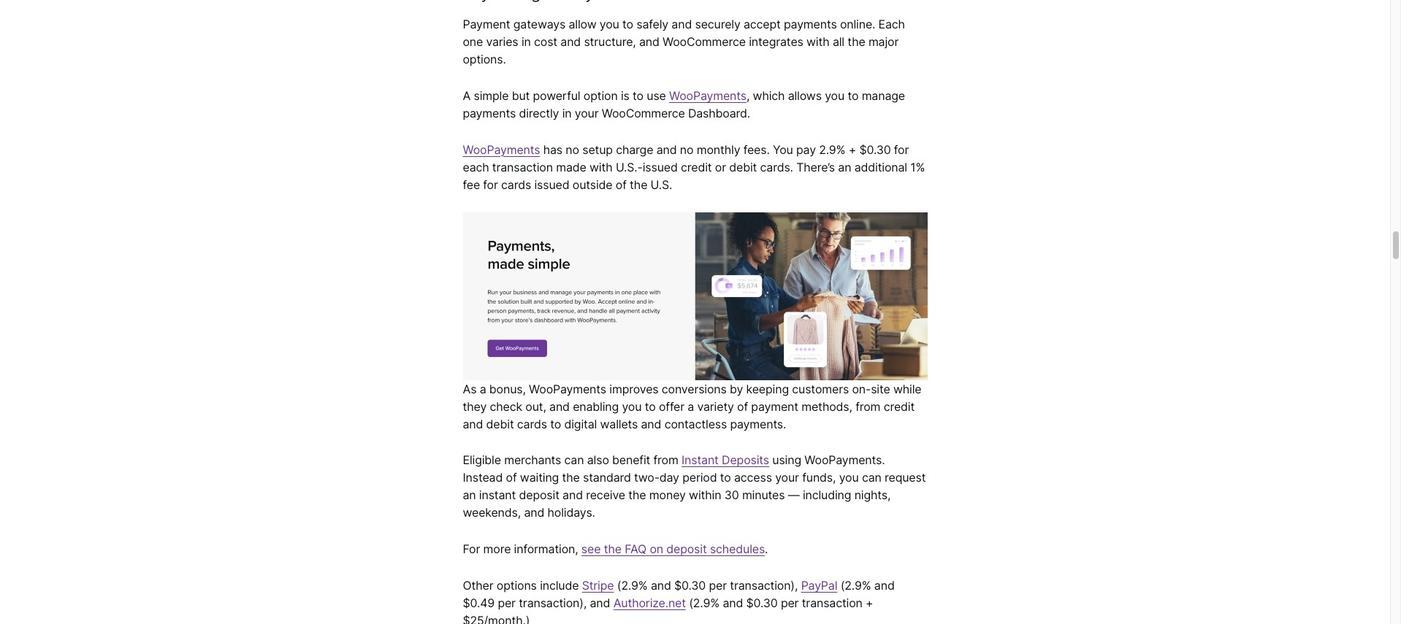 Task type: vqa. For each thing, say whether or not it's contained in the screenshot.
help in the are available to help with larger projects, like migrations, extensive customization, or site creation and maintenance.
no



Task type: locate. For each thing, give the bounding box(es) containing it.
0 horizontal spatial an
[[463, 489, 476, 503]]

transaction down paypal
[[802, 597, 863, 611]]

of
[[616, 177, 627, 192], [737, 399, 748, 414], [506, 471, 517, 486]]

woopayments up dashboard.
[[669, 88, 747, 103]]

cards
[[501, 177, 531, 192], [517, 417, 547, 432]]

paypal link
[[801, 579, 838, 594]]

transaction), down .
[[730, 579, 798, 594]]

issued down made
[[535, 177, 570, 192]]

authorize.net link
[[614, 597, 686, 611]]

0 vertical spatial credit
[[681, 160, 712, 174]]

woocommerce
[[663, 34, 746, 49], [602, 106, 685, 120]]

site
[[871, 382, 891, 397]]

information,
[[514, 543, 578, 557]]

1 horizontal spatial in
[[563, 106, 572, 120]]

(2.9%
[[617, 579, 648, 594], [841, 579, 872, 594], [689, 597, 720, 611]]

1 horizontal spatial (2.9%
[[689, 597, 720, 611]]

(2.9% up authorize.net on the left of the page
[[617, 579, 648, 594]]

and
[[672, 17, 692, 31], [561, 34, 581, 49], [639, 34, 660, 49], [657, 142, 677, 157], [550, 399, 570, 414], [463, 417, 483, 432], [641, 417, 662, 432], [563, 489, 583, 503], [524, 506, 545, 521], [651, 579, 671, 594], [875, 579, 895, 594], [590, 597, 610, 611], [723, 597, 743, 611]]

1 vertical spatial an
[[463, 489, 476, 503]]

0 horizontal spatial per
[[498, 597, 516, 611]]

an down instead
[[463, 489, 476, 503]]

from down on-
[[856, 399, 881, 414]]

0 horizontal spatial payments
[[463, 106, 516, 120]]

0 horizontal spatial transaction
[[492, 160, 553, 174]]

credit left or
[[681, 160, 712, 174]]

major
[[869, 34, 899, 49]]

your down option
[[575, 106, 599, 120]]

0 horizontal spatial (2.9%
[[617, 579, 648, 594]]

1 vertical spatial transaction
[[802, 597, 863, 611]]

1 vertical spatial +
[[866, 597, 874, 611]]

transaction),
[[730, 579, 798, 594], [519, 597, 587, 611]]

woocommerce down securely on the top of the page
[[663, 34, 746, 49]]

no left monthly
[[680, 142, 694, 157]]

payment
[[463, 17, 510, 31]]

1 horizontal spatial an
[[839, 160, 852, 174]]

1 vertical spatial woopayments link
[[463, 142, 540, 157]]

transaction down has
[[492, 160, 553, 174]]

per for (2.9% and $0.30 per transaction + $25/month.)
[[781, 597, 799, 611]]

woopayments up each
[[463, 142, 540, 157]]

0 horizontal spatial of
[[506, 471, 517, 486]]

0 vertical spatial from
[[856, 399, 881, 414]]

and down the safely
[[639, 34, 660, 49]]

transaction), down include
[[519, 597, 587, 611]]

and up 'authorize.net' link
[[651, 579, 671, 594]]

with left all
[[807, 34, 830, 49]]

per inside (2.9% and $0.49 per transaction), and
[[498, 597, 516, 611]]

payments down simple
[[463, 106, 516, 120]]

varies
[[486, 34, 519, 49]]

your down using
[[776, 471, 799, 486]]

$0.30 up the (2.9% and $0.30 per transaction + $25/month.)
[[675, 579, 706, 594]]

credit down "while"
[[884, 399, 915, 414]]

and inside has no setup charge and no monthly fees. you pay 2.9% + $0.30 for each transaction made with u.s.-issued credit or debit cards. there's an additional 1% fee for cards issued outside of the u.s.
[[657, 142, 677, 157]]

0 horizontal spatial can
[[565, 453, 584, 468]]

you up the structure,
[[600, 17, 620, 31]]

1 vertical spatial credit
[[884, 399, 915, 414]]

woocommerce down use
[[602, 106, 685, 120]]

instead
[[463, 471, 503, 486]]

2 vertical spatial $0.30
[[747, 597, 778, 611]]

1 vertical spatial transaction),
[[519, 597, 587, 611]]

other options include stripe (2.9% and $0.30 per transaction), paypal
[[463, 579, 838, 594]]

0 horizontal spatial a
[[480, 382, 486, 397]]

within
[[689, 489, 722, 503]]

1 horizontal spatial for
[[894, 142, 909, 157]]

transaction
[[492, 160, 553, 174], [802, 597, 863, 611]]

minutes
[[742, 489, 785, 503]]

see
[[582, 543, 601, 557]]

1 vertical spatial can
[[862, 471, 882, 486]]

$25/month.)
[[463, 614, 530, 625]]

including
[[803, 489, 852, 503]]

2 horizontal spatial (2.9%
[[841, 579, 872, 594]]

powerful
[[533, 88, 581, 103]]

$0.30 inside the (2.9% and $0.30 per transaction + $25/month.)
[[747, 597, 778, 611]]

(2.9% and $0.30 per transaction + $25/month.)
[[463, 597, 874, 625]]

2 vertical spatial woopayments
[[529, 382, 607, 397]]

to left digital
[[550, 417, 561, 432]]

1 horizontal spatial woopayments link
[[669, 88, 747, 103]]

0 vertical spatial debit
[[730, 160, 757, 174]]

1 vertical spatial woopayments
[[463, 142, 540, 157]]

nights,
[[855, 489, 891, 503]]

1 vertical spatial $0.30
[[675, 579, 706, 594]]

0 horizontal spatial transaction),
[[519, 597, 587, 611]]

in left cost
[[522, 34, 531, 49]]

no up made
[[566, 142, 580, 157]]

1 horizontal spatial payments
[[784, 17, 837, 31]]

an down 2.9%
[[839, 160, 852, 174]]

0 vertical spatial cards
[[501, 177, 531, 192]]

0 horizontal spatial credit
[[681, 160, 712, 174]]

0 vertical spatial transaction
[[492, 160, 553, 174]]

0 horizontal spatial your
[[575, 106, 599, 120]]

can up nights,
[[862, 471, 882, 486]]

to left the safely
[[623, 17, 634, 31]]

1 vertical spatial cards
[[517, 417, 547, 432]]

0 vertical spatial +
[[849, 142, 857, 157]]

cards inside as a bonus, woopayments improves conversions by keeping customers on-site while they check out, and enabling you to offer a variety of payment methods, from credit and debit cards to digital wallets and contactless payments.
[[517, 417, 547, 432]]

holidays.
[[548, 506, 596, 521]]

1 horizontal spatial no
[[680, 142, 694, 157]]

(2.9% inside the (2.9% and $0.30 per transaction + $25/month.)
[[689, 597, 720, 611]]

but
[[512, 88, 530, 103]]

wallets
[[600, 417, 638, 432]]

1 horizontal spatial deposit
[[667, 543, 707, 557]]

your inside using woopayments. instead of waiting the standard two-day period to access your funds, you can request an instant deposit and receive the money within 30 minutes — including nights, weekends, and holidays.
[[776, 471, 799, 486]]

payments up all
[[784, 17, 837, 31]]

1 horizontal spatial with
[[807, 34, 830, 49]]

access
[[734, 471, 772, 486]]

a down conversions at the bottom of page
[[688, 399, 694, 414]]

for up additional
[[894, 142, 909, 157]]

transaction inside has no setup charge and no monthly fees. you pay 2.9% + $0.30 for each transaction made with u.s.-issued credit or debit cards. there's an additional 1% fee for cards issued outside of the u.s.
[[492, 160, 553, 174]]

0 vertical spatial your
[[575, 106, 599, 120]]

a right as
[[480, 382, 486, 397]]

1 horizontal spatial $0.30
[[747, 597, 778, 611]]

transaction inside the (2.9% and $0.30 per transaction + $25/month.)
[[802, 597, 863, 611]]

in
[[522, 34, 531, 49], [563, 106, 572, 120]]

additional
[[855, 160, 908, 174]]

use
[[647, 88, 666, 103]]

stripe
[[582, 579, 614, 594]]

the right the "waiting"
[[562, 471, 580, 486]]

and down allow
[[561, 34, 581, 49]]

credit
[[681, 160, 712, 174], [884, 399, 915, 414]]

debit inside as a bonus, woopayments improves conversions by keeping customers on-site while they check out, and enabling you to offer a variety of payment methods, from credit and debit cards to digital wallets and contactless payments.
[[486, 417, 514, 432]]

1 vertical spatial of
[[737, 399, 748, 414]]

in down powerful at the top left of the page
[[563, 106, 572, 120]]

a
[[480, 382, 486, 397], [688, 399, 694, 414]]

0 horizontal spatial issued
[[535, 177, 570, 192]]

to down instant deposits link
[[720, 471, 731, 486]]

more
[[483, 543, 511, 557]]

cards down out,
[[517, 417, 547, 432]]

1 horizontal spatial from
[[856, 399, 881, 414]]

deposit right on
[[667, 543, 707, 557]]

1 vertical spatial from
[[654, 453, 679, 468]]

2 vertical spatial of
[[506, 471, 517, 486]]

,
[[747, 88, 750, 103]]

0 vertical spatial in
[[522, 34, 531, 49]]

deposit
[[519, 489, 560, 503], [667, 543, 707, 557]]

(2.9% inside (2.9% and $0.49 per transaction), and
[[841, 579, 872, 594]]

of inside using woopayments. instead of waiting the standard two-day period to access your funds, you can request an instant deposit and receive the money within 30 minutes — including nights, weekends, and holidays.
[[506, 471, 517, 486]]

of inside as a bonus, woopayments improves conversions by keeping customers on-site while they check out, and enabling you to offer a variety of payment methods, from credit and debit cards to digital wallets and contactless payments.
[[737, 399, 748, 414]]

the down u.s.-
[[630, 177, 648, 192]]

$0.30
[[860, 142, 891, 157], [675, 579, 706, 594], [747, 597, 778, 611]]

charge
[[616, 142, 654, 157]]

debit down fees.
[[730, 160, 757, 174]]

0 vertical spatial an
[[839, 160, 852, 174]]

0 vertical spatial woocommerce
[[663, 34, 746, 49]]

1 vertical spatial payments
[[463, 106, 516, 120]]

options
[[497, 579, 537, 594]]

an
[[839, 160, 852, 174], [463, 489, 476, 503]]

debit down the check
[[486, 417, 514, 432]]

improves
[[610, 382, 659, 397]]

funds,
[[803, 471, 836, 486]]

you inside , which allows you to manage payments directly in your woocommerce dashboard.
[[825, 88, 845, 103]]

the inside has no setup charge and no monthly fees. you pay 2.9% + $0.30 for each transaction made with u.s.-issued credit or debit cards. there's an additional 1% fee for cards issued outside of the u.s.
[[630, 177, 648, 192]]

allow
[[569, 17, 597, 31]]

you down woopayments.
[[839, 471, 859, 486]]

as a bonus, woopayments improves conversions by keeping customers on-site while they check out, and enabling you to offer a variety of payment methods, from credit and debit cards to digital wallets and contactless payments.
[[463, 382, 922, 432]]

per inside the (2.9% and $0.30 per transaction + $25/month.)
[[781, 597, 799, 611]]

1 vertical spatial debit
[[486, 417, 514, 432]]

the down online.
[[848, 34, 866, 49]]

and down schedules
[[723, 597, 743, 611]]

(2.9% right paypal
[[841, 579, 872, 594]]

0 horizontal spatial from
[[654, 453, 679, 468]]

you inside payment gateways allow you to safely and securely accept payments online. each one varies in cost and structure, and woocommerce integrates with all the major options.
[[600, 17, 620, 31]]

0 vertical spatial transaction),
[[730, 579, 798, 594]]

with
[[807, 34, 830, 49], [590, 160, 613, 174]]

1 horizontal spatial transaction),
[[730, 579, 798, 594]]

0 vertical spatial payments
[[784, 17, 837, 31]]

of inside has no setup charge and no monthly fees. you pay 2.9% + $0.30 for each transaction made with u.s.-issued credit or debit cards. there's an additional 1% fee for cards issued outside of the u.s.
[[616, 177, 627, 192]]

can left also
[[565, 453, 584, 468]]

0 horizontal spatial for
[[483, 177, 498, 192]]

1 horizontal spatial +
[[866, 597, 874, 611]]

to left manage
[[848, 88, 859, 103]]

cards.
[[760, 160, 794, 174]]

you right allows
[[825, 88, 845, 103]]

deposit down the "waiting"
[[519, 489, 560, 503]]

1 vertical spatial deposit
[[667, 543, 707, 557]]

(2.9% right 'authorize.net' link
[[689, 597, 720, 611]]

per
[[709, 579, 727, 594], [498, 597, 516, 611], [781, 597, 799, 611]]

woopayments up enabling
[[529, 382, 607, 397]]

30
[[725, 489, 739, 503]]

1 vertical spatial with
[[590, 160, 613, 174]]

and up holidays.
[[563, 489, 583, 503]]

1 vertical spatial your
[[776, 471, 799, 486]]

has
[[544, 142, 563, 157]]

1 vertical spatial for
[[483, 177, 498, 192]]

0 vertical spatial of
[[616, 177, 627, 192]]

1 horizontal spatial of
[[616, 177, 627, 192]]

a
[[463, 88, 471, 103]]

woopayments link up each
[[463, 142, 540, 157]]

0 horizontal spatial +
[[849, 142, 857, 157]]

on-
[[852, 382, 871, 397]]

1 horizontal spatial issued
[[643, 160, 678, 174]]

woopayments link up dashboard.
[[669, 88, 747, 103]]

2 horizontal spatial per
[[781, 597, 799, 611]]

0 horizontal spatial deposit
[[519, 489, 560, 503]]

cards right fee
[[501, 177, 531, 192]]

1 vertical spatial woocommerce
[[602, 106, 685, 120]]

transaction), inside (2.9% and $0.49 per transaction), and
[[519, 597, 587, 611]]

with down the setup
[[590, 160, 613, 174]]

per for (2.9% and $0.49 per transaction), and
[[498, 597, 516, 611]]

0 vertical spatial deposit
[[519, 489, 560, 503]]

1 horizontal spatial can
[[862, 471, 882, 486]]

woopayments inside as a bonus, woopayments improves conversions by keeping customers on-site while they check out, and enabling you to offer a variety of payment methods, from credit and debit cards to digital wallets and contactless payments.
[[529, 382, 607, 397]]

issued up "u.s."
[[643, 160, 678, 174]]

an inside has no setup charge and no monthly fees. you pay 2.9% + $0.30 for each transaction made with u.s.-issued credit or debit cards. there's an additional 1% fee for cards issued outside of the u.s.
[[839, 160, 852, 174]]

in inside payment gateways allow you to safely and securely accept payments online. each one varies in cost and structure, and woocommerce integrates with all the major options.
[[522, 34, 531, 49]]

from up day
[[654, 453, 679, 468]]

payment gateways allow you to safely and securely accept payments online. each one varies in cost and structure, and woocommerce integrates with all the major options.
[[463, 17, 905, 66]]

waiting
[[520, 471, 559, 486]]

0 horizontal spatial woopayments link
[[463, 142, 540, 157]]

0 horizontal spatial debit
[[486, 417, 514, 432]]

0 horizontal spatial no
[[566, 142, 580, 157]]

for right fee
[[483, 177, 498, 192]]

0 horizontal spatial with
[[590, 160, 613, 174]]

standard
[[583, 471, 631, 486]]

of up instant
[[506, 471, 517, 486]]

money
[[650, 489, 686, 503]]

can
[[565, 453, 584, 468], [862, 471, 882, 486]]

payments inside , which allows you to manage payments directly in your woocommerce dashboard.
[[463, 106, 516, 120]]

instant deposits link
[[682, 453, 770, 468]]

2 horizontal spatial $0.30
[[860, 142, 891, 157]]

of down u.s.-
[[616, 177, 627, 192]]

woocommerce inside payment gateways allow you to safely and securely accept payments online. each one varies in cost and structure, and woocommerce integrates with all the major options.
[[663, 34, 746, 49]]

u.s.-
[[616, 160, 643, 174]]

they
[[463, 399, 487, 414]]

1 vertical spatial issued
[[535, 177, 570, 192]]

and inside the (2.9% and $0.30 per transaction + $25/month.)
[[723, 597, 743, 611]]

$0.30 up additional
[[860, 142, 891, 157]]

for more information, see the faq on deposit schedules .
[[463, 543, 768, 557]]

you down improves
[[622, 399, 642, 414]]

0 vertical spatial with
[[807, 34, 830, 49]]

0 vertical spatial $0.30
[[860, 142, 891, 157]]

$0.30 down .
[[747, 597, 778, 611]]

1 vertical spatial in
[[563, 106, 572, 120]]

1 horizontal spatial a
[[688, 399, 694, 414]]

pay
[[797, 142, 816, 157]]

1 horizontal spatial your
[[776, 471, 799, 486]]

while
[[894, 382, 922, 397]]

0 horizontal spatial in
[[522, 34, 531, 49]]

of down by
[[737, 399, 748, 414]]

manage
[[862, 88, 905, 103]]

2 horizontal spatial of
[[737, 399, 748, 414]]

and right charge
[[657, 142, 677, 157]]

structure,
[[584, 34, 636, 49]]

1 horizontal spatial debit
[[730, 160, 757, 174]]

0 vertical spatial woopayments
[[669, 88, 747, 103]]

1 horizontal spatial transaction
[[802, 597, 863, 611]]

1 horizontal spatial credit
[[884, 399, 915, 414]]

your
[[575, 106, 599, 120], [776, 471, 799, 486]]

instant
[[682, 453, 719, 468]]



Task type: describe. For each thing, give the bounding box(es) containing it.
eligible
[[463, 453, 501, 468]]

outside
[[573, 177, 613, 192]]

+ inside has no setup charge and no monthly fees. you pay 2.9% + $0.30 for each transaction made with u.s.-issued credit or debit cards. there's an additional 1% fee for cards issued outside of the u.s.
[[849, 142, 857, 157]]

2 no from the left
[[680, 142, 694, 157]]

setup
[[583, 142, 613, 157]]

fees.
[[744, 142, 770, 157]]

merchants
[[504, 453, 562, 468]]

request
[[885, 471, 926, 486]]

option
[[584, 88, 618, 103]]

0 horizontal spatial $0.30
[[675, 579, 706, 594]]

the inside payment gateways allow you to safely and securely accept payments online. each one varies in cost and structure, and woocommerce integrates with all the major options.
[[848, 34, 866, 49]]

1 no from the left
[[566, 142, 580, 157]]

, which allows you to manage payments directly in your woocommerce dashboard.
[[463, 88, 905, 120]]

cost
[[534, 34, 558, 49]]

woopayments website with the text "payments, made simple" image
[[463, 212, 928, 380]]

online.
[[840, 17, 876, 31]]

to inside using woopayments. instead of waiting the standard two-day period to access your funds, you can request an instant deposit and receive the money within 30 minutes — including nights, weekends, and holidays.
[[720, 471, 731, 486]]

from inside as a bonus, woopayments improves conversions by keeping customers on-site while they check out, and enabling you to offer a variety of payment methods, from credit and debit cards to digital wallets and contactless payments.
[[856, 399, 881, 414]]

woopayments.
[[805, 453, 885, 468]]

eligible merchants can also benefit from instant deposits
[[463, 453, 770, 468]]

gateways
[[514, 17, 566, 31]]

include
[[540, 579, 579, 594]]

deposits
[[722, 453, 770, 468]]

the right 'see'
[[604, 543, 622, 557]]

receive
[[586, 489, 626, 503]]

stripe link
[[582, 579, 614, 594]]

and right the safely
[[672, 17, 692, 31]]

to inside payment gateways allow you to safely and securely accept payments online. each one varies in cost and structure, and woocommerce integrates with all the major options.
[[623, 17, 634, 31]]

by
[[730, 382, 743, 397]]

to right is
[[633, 88, 644, 103]]

and down the "waiting"
[[524, 506, 545, 521]]

payments inside payment gateways allow you to safely and securely accept payments online. each one varies in cost and structure, and woocommerce integrates with all the major options.
[[784, 17, 837, 31]]

see the faq on deposit schedules link
[[582, 543, 765, 557]]

safely
[[637, 17, 669, 31]]

and right paypal
[[875, 579, 895, 594]]

using woopayments. instead of waiting the standard two-day period to access your funds, you can request an instant deposit and receive the money within 30 minutes — including nights, weekends, and holidays.
[[463, 453, 926, 521]]

you inside using woopayments. instead of waiting the standard two-day period to access your funds, you can request an instant deposit and receive the money within 30 minutes — including nights, weekends, and holidays.
[[839, 471, 859, 486]]

each
[[463, 160, 489, 174]]

all
[[833, 34, 845, 49]]

check
[[490, 399, 523, 414]]

benefit
[[612, 453, 651, 468]]

is
[[621, 88, 630, 103]]

monthly
[[697, 142, 741, 157]]

enabling
[[573, 399, 619, 414]]

cards inside has no setup charge and no monthly fees. you pay 2.9% + $0.30 for each transaction made with u.s.-issued credit or debit cards. there's an additional 1% fee for cards issued outside of the u.s.
[[501, 177, 531, 192]]

simple
[[474, 88, 509, 103]]

in inside , which allows you to manage payments directly in your woocommerce dashboard.
[[563, 106, 572, 120]]

allows
[[788, 88, 822, 103]]

and down offer
[[641, 417, 662, 432]]

contactless
[[665, 417, 727, 432]]

$0.30 inside has no setup charge and no monthly fees. you pay 2.9% + $0.30 for each transaction made with u.s.-issued credit or debit cards. there's an additional 1% fee for cards issued outside of the u.s.
[[860, 142, 891, 157]]

keeping
[[747, 382, 789, 397]]

securely
[[695, 17, 741, 31]]

with inside payment gateways allow you to safely and securely accept payments online. each one varies in cost and structure, and woocommerce integrates with all the major options.
[[807, 34, 830, 49]]

deposit inside using woopayments. instead of waiting the standard two-day period to access your funds, you can request an instant deposit and receive the money within 30 minutes — including nights, weekends, and holidays.
[[519, 489, 560, 503]]

with inside has no setup charge and no monthly fees. you pay 2.9% + $0.30 for each transaction made with u.s.-issued credit or debit cards. there's an additional 1% fee for cards issued outside of the u.s.
[[590, 160, 613, 174]]

as
[[463, 382, 477, 397]]

woocommerce inside , which allows you to manage payments directly in your woocommerce dashboard.
[[602, 106, 685, 120]]

payments.
[[730, 417, 787, 432]]

other
[[463, 579, 494, 594]]

instant
[[479, 489, 516, 503]]

(2.9% for +
[[689, 597, 720, 611]]

0 vertical spatial for
[[894, 142, 909, 157]]

u.s.
[[651, 177, 673, 192]]

1%
[[911, 160, 926, 174]]

which
[[753, 88, 785, 103]]

customers
[[792, 382, 849, 397]]

bonus,
[[490, 382, 526, 397]]

and right out,
[[550, 399, 570, 414]]

faq
[[625, 543, 647, 557]]

—
[[788, 489, 800, 503]]

weekends,
[[463, 506, 521, 521]]

paypal
[[801, 579, 838, 594]]

(2.9% for and
[[841, 579, 872, 594]]

credit inside as a bonus, woopayments improves conversions by keeping customers on-site while they check out, and enabling you to offer a variety of payment methods, from credit and debit cards to digital wallets and contactless payments.
[[884, 399, 915, 414]]

your inside , which allows you to manage payments directly in your woocommerce dashboard.
[[575, 106, 599, 120]]

also
[[587, 453, 609, 468]]

an inside using woopayments. instead of waiting the standard two-day period to access your funds, you can request an instant deposit and receive the money within 30 minutes — including nights, weekends, and holidays.
[[463, 489, 476, 503]]

credit inside has no setup charge and no monthly fees. you pay 2.9% + $0.30 for each transaction made with u.s.-issued credit or debit cards. there's an additional 1% fee for cards issued outside of the u.s.
[[681, 160, 712, 174]]

using
[[773, 453, 802, 468]]

period
[[683, 471, 717, 486]]

methods,
[[802, 399, 853, 414]]

$0.49
[[463, 597, 495, 611]]

for
[[463, 543, 480, 557]]

1 vertical spatial a
[[688, 399, 694, 414]]

schedules
[[710, 543, 765, 557]]

to inside , which allows you to manage payments directly in your woocommerce dashboard.
[[848, 88, 859, 103]]

two-
[[634, 471, 660, 486]]

conversions
[[662, 382, 727, 397]]

directly
[[519, 106, 559, 120]]

there's
[[797, 160, 835, 174]]

authorize.net
[[614, 597, 686, 611]]

0 vertical spatial issued
[[643, 160, 678, 174]]

options.
[[463, 52, 506, 66]]

you inside as a bonus, woopayments improves conversions by keeping customers on-site while they check out, and enabling you to offer a variety of payment methods, from credit and debit cards to digital wallets and contactless payments.
[[622, 399, 642, 414]]

on
[[650, 543, 664, 557]]

one
[[463, 34, 483, 49]]

digital
[[565, 417, 597, 432]]

and down the they
[[463, 417, 483, 432]]

out,
[[526, 399, 546, 414]]

to left offer
[[645, 399, 656, 414]]

a simple but powerful option is to use woopayments
[[463, 88, 747, 103]]

offer
[[659, 399, 685, 414]]

you
[[773, 142, 793, 157]]

2.9%
[[819, 142, 846, 157]]

and down stripe
[[590, 597, 610, 611]]

payment
[[752, 399, 799, 414]]

dashboard.
[[688, 106, 751, 120]]

0 vertical spatial woopayments link
[[669, 88, 747, 103]]

0 vertical spatial can
[[565, 453, 584, 468]]

+ inside the (2.9% and $0.30 per transaction + $25/month.)
[[866, 597, 874, 611]]

variety
[[698, 399, 734, 414]]

0 vertical spatial a
[[480, 382, 486, 397]]

can inside using woopayments. instead of waiting the standard two-day period to access your funds, you can request an instant deposit and receive the money within 30 minutes — including nights, weekends, and holidays.
[[862, 471, 882, 486]]

has no setup charge and no monthly fees. you pay 2.9% + $0.30 for each transaction made with u.s.-issued credit or debit cards. there's an additional 1% fee for cards issued outside of the u.s.
[[463, 142, 926, 192]]

the down two-
[[629, 489, 646, 503]]

debit inside has no setup charge and no monthly fees. you pay 2.9% + $0.30 for each transaction made with u.s.-issued credit or debit cards. there's an additional 1% fee for cards issued outside of the u.s.
[[730, 160, 757, 174]]

1 horizontal spatial per
[[709, 579, 727, 594]]

integrates
[[749, 34, 804, 49]]



